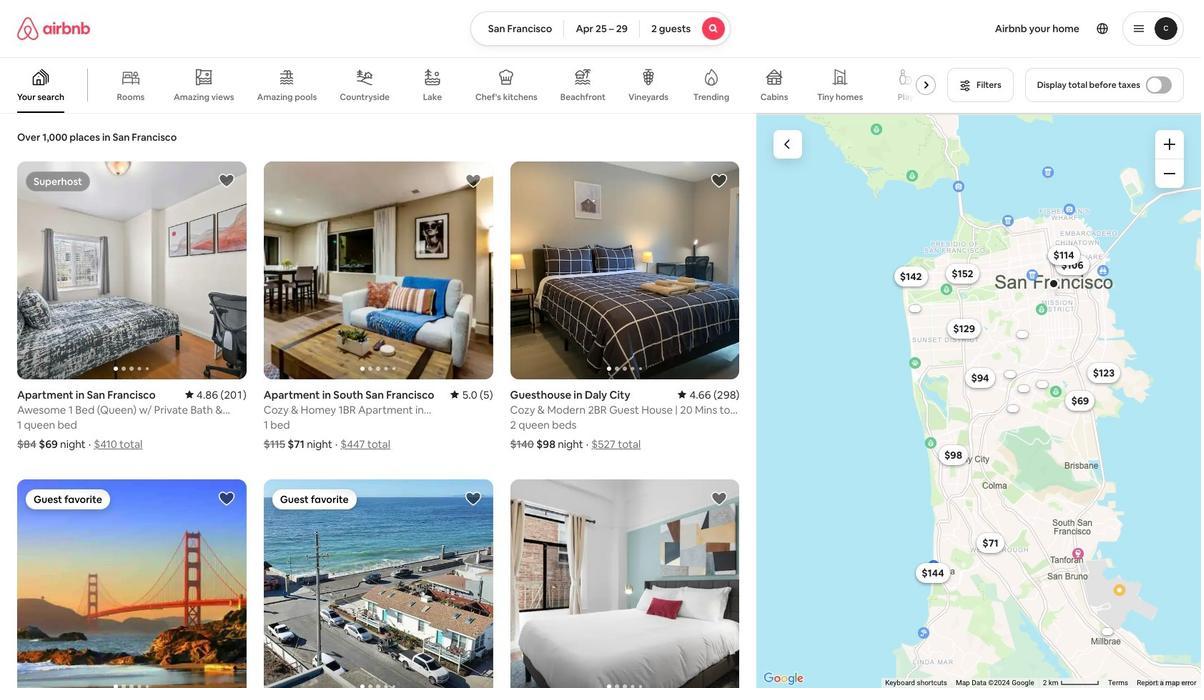 Task type: locate. For each thing, give the bounding box(es) containing it.
0 vertical spatial add to wishlist: apartment in san francisco image
[[218, 172, 235, 190]]

1 vertical spatial add to wishlist: apartment in san francisco image
[[711, 491, 728, 508]]

None search field
[[470, 11, 731, 46]]

add to wishlist: guest suite in san francisco image
[[218, 491, 235, 508]]

1 horizontal spatial add to wishlist: apartment in san francisco image
[[711, 491, 728, 508]]

add to wishlist: apartment in south san francisco image
[[465, 172, 482, 190]]

google image
[[761, 670, 808, 689]]

google map
showing 28 stays. region
[[757, 113, 1202, 689]]

add to wishlist: apartment in san francisco image
[[218, 172, 235, 190], [711, 491, 728, 508]]

group
[[0, 57, 942, 113], [17, 162, 247, 380], [264, 162, 493, 380], [510, 162, 740, 380], [17, 480, 247, 689], [264, 480, 493, 689], [510, 480, 740, 689]]

0 horizontal spatial add to wishlist: apartment in san francisco image
[[218, 172, 235, 190]]

add to wishlist: townhouse in pacifica image
[[465, 491, 482, 508]]

zoom in image
[[1165, 139, 1176, 150]]



Task type: describe. For each thing, give the bounding box(es) containing it.
profile element
[[748, 0, 1185, 57]]

add to wishlist: guesthouse in daly city image
[[711, 172, 728, 190]]

the location you searched image
[[1049, 278, 1061, 289]]

zoom out image
[[1165, 168, 1176, 180]]



Task type: vqa. For each thing, say whether or not it's contained in the screenshot.
Share
no



